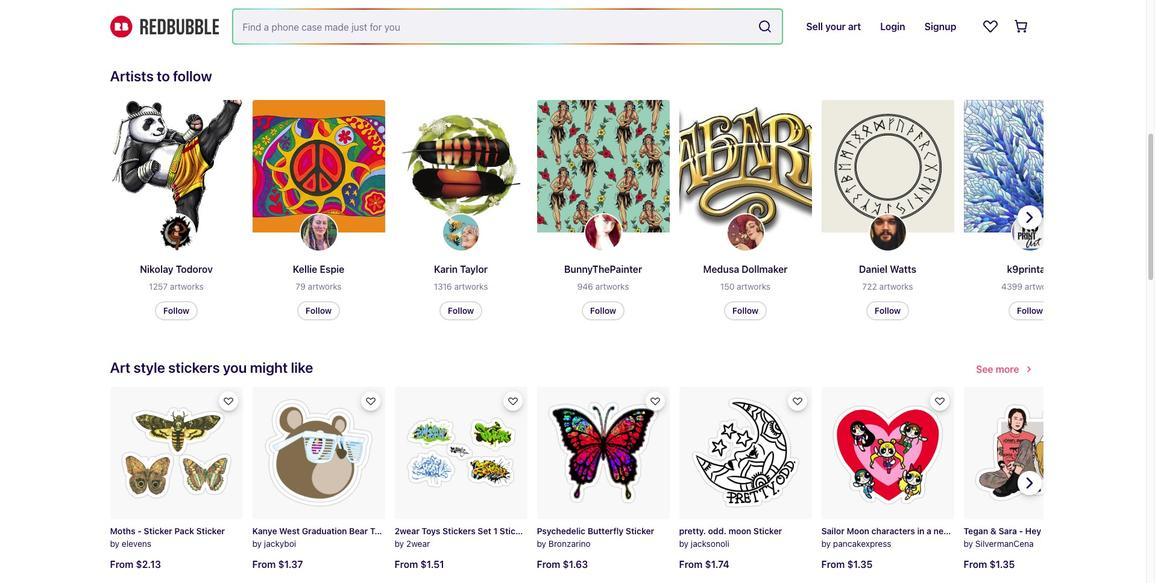 Task type: locate. For each thing, give the bounding box(es) containing it.
6 sticker from the left
[[1114, 527, 1143, 537]]

by down by
[[822, 26, 831, 36]]

silvermancena
[[976, 539, 1034, 549]]

bunnythepainter
[[564, 264, 642, 275]]

like
[[291, 360, 313, 376]]

medusa
[[703, 264, 740, 275]]

sticker right set
[[500, 527, 528, 537]]

from $2.13
[[110, 560, 161, 570]]

daniel watts image
[[822, 100, 954, 233], [869, 214, 907, 252]]

kellie espie link
[[293, 264, 345, 275]]

5 artworks from the left
[[737, 282, 771, 292]]

goblin
[[110, 13, 136, 23]]

1316
[[434, 282, 452, 292]]

bunnythepainter image
[[537, 100, 670, 233], [584, 214, 623, 252]]

2wear down 'toys'
[[406, 539, 430, 549]]

artworks for karin taylor
[[454, 282, 488, 292]]

you
[[1097, 527, 1112, 537]]

1 up toldentops on the left of the page
[[138, 13, 142, 23]]

stickers
[[443, 527, 476, 537]]

1 right set
[[494, 527, 498, 537]]

artworks down "bunnythepainter"
[[596, 282, 629, 292]]

k9printart image
[[964, 100, 1097, 233], [1011, 214, 1050, 252]]

5 sticker from the left
[[754, 527, 782, 537]]

5 from from the left
[[679, 560, 703, 570]]

todorov
[[176, 264, 213, 275]]

from down elevens
[[110, 560, 134, 570]]

sticker inside "2wear toys stickers set 1 sticker by 2wear"
[[500, 527, 528, 537]]

1 horizontal spatial art
[[474, 13, 487, 23]]

artworks down medusa dollmaker link
[[737, 282, 771, 292]]

4 from from the left
[[537, 560, 560, 570]]

nikolay todorov image
[[110, 100, 243, 233], [157, 214, 196, 252]]

3 sticker from the left
[[500, 527, 528, 537]]

more
[[996, 364, 1019, 375]]

artworks down k9printart
[[1025, 282, 1059, 292]]

0 horizontal spatial from $1.35
[[822, 560, 873, 570]]

art left print
[[474, 13, 487, 23]]

7 artworks from the left
[[1025, 282, 1059, 292]]

art left style
[[110, 360, 130, 376]]

"whimsical flowers in a pink vase" by salsysafrano. link
[[679, 0, 894, 44]]

sticker inside psychedelic butterfly sticker by bronzarino
[[626, 527, 655, 537]]

medusa dollmaker image
[[679, 100, 812, 233], [726, 214, 765, 252]]

6 from from the left
[[822, 560, 845, 570]]

1 horizontal spatial -
[[1020, 527, 1023, 537]]

&
[[991, 527, 997, 537]]

by inside cyber city by andrey prokopenko
[[964, 26, 973, 36]]

3 artworks from the left
[[454, 282, 488, 292]]

sticker inside "pretty. odd. moon sticker by jacksonoli"
[[754, 527, 782, 537]]

artworks down watts
[[880, 282, 913, 292]]

seal hot chocolate art print by unmeiartist
[[395, 13, 509, 36]]

6 artworks from the left
[[880, 282, 913, 292]]

neon dice hearts by craftyaliens
[[822, 13, 891, 36]]

$1.35
[[848, 560, 873, 570], [990, 560, 1015, 570]]

0 vertical spatial art
[[474, 13, 487, 23]]

from $1.35
[[822, 560, 873, 570], [964, 560, 1015, 570]]

like
[[1078, 527, 1095, 537]]

1 horizontal spatial $1.35
[[990, 560, 1015, 570]]

art
[[474, 13, 487, 23], [110, 360, 130, 376]]

1 vertical spatial 1
[[494, 527, 498, 537]]

from down by jackyboi
[[252, 560, 276, 570]]

hearts
[[865, 13, 891, 23]]

from
[[110, 560, 134, 570], [252, 560, 276, 570], [395, 560, 418, 570], [537, 560, 560, 570], [679, 560, 703, 570], [822, 560, 845, 570], [964, 560, 987, 570]]

sticker right 'moon'
[[754, 527, 782, 537]]

1 artworks from the left
[[170, 282, 204, 292]]

$1.35 down silvermancena
[[990, 560, 1015, 570]]

cyber
[[964, 13, 988, 23]]

artworks down kellie espie link
[[308, 282, 342, 292]]

None field
[[233, 10, 782, 43]]

artworks down todorov at the left
[[170, 282, 204, 292]]

2 - from the left
[[1020, 527, 1023, 537]]

0 vertical spatial 1
[[138, 13, 142, 23]]

from down tegan
[[964, 560, 987, 570]]

from left '$1.74'
[[679, 560, 703, 570]]

chocolate
[[431, 13, 472, 23]]

by pancakexpress
[[822, 539, 892, 549]]

- up elevens
[[138, 527, 142, 537]]

0 vertical spatial 2wear
[[395, 527, 420, 537]]

karin taylor link
[[434, 264, 488, 275]]

by inside psychedelic butterfly sticker by bronzarino
[[537, 539, 546, 549]]

sticker right the you
[[1114, 527, 1143, 537]]

by down pretty.
[[679, 539, 689, 549]]

art style stickers you might like
[[110, 360, 313, 376]]

- left hey
[[1020, 527, 1023, 537]]

946 artworks
[[577, 282, 629, 292]]

1 from from the left
[[110, 560, 134, 570]]

1 sticker from the left
[[144, 527, 172, 537]]

2wear toys stickers set 1 sticker by 2wear
[[395, 527, 528, 549]]

3 from from the left
[[395, 560, 418, 570]]

2 artworks from the left
[[308, 282, 342, 292]]

artworks down taylor
[[454, 282, 488, 292]]

medusa dollmaker
[[703, 264, 788, 275]]

7 from from the left
[[964, 560, 987, 570]]

print
[[489, 13, 509, 23]]

from for by bronzarino
[[537, 560, 560, 570]]

by down seal
[[395, 26, 404, 36]]

hot
[[414, 13, 429, 23]]

by bluelela
[[252, 26, 297, 36]]

1 horizontal spatial from $1.35
[[964, 560, 1015, 570]]

by inside tegan & sara - hey i'm just like you sticker by silvermancena
[[964, 539, 973, 549]]

0 horizontal spatial $1.35
[[848, 560, 873, 570]]

from for by elevens
[[110, 560, 134, 570]]

- inside tegan & sara - hey i'm just like you sticker by silvermancena
[[1020, 527, 1023, 537]]

by down tegan
[[964, 539, 973, 549]]

by down goblin
[[110, 26, 119, 36]]

from $1.35 down silvermancena
[[964, 560, 1015, 570]]

sticker
[[144, 527, 172, 537], [196, 527, 225, 537], [500, 527, 528, 537], [626, 527, 655, 537], [754, 527, 782, 537], [1114, 527, 1143, 537]]

by left jackyboi
[[252, 539, 262, 549]]

hey
[[1026, 527, 1042, 537]]

toldentops
[[122, 26, 165, 36]]

2 from $1.35 from the left
[[964, 560, 1015, 570]]

just
[[1059, 527, 1076, 537]]

craftyaliens
[[833, 26, 878, 36]]

2wear left 'toys'
[[395, 527, 420, 537]]

0 horizontal spatial art
[[110, 360, 130, 376]]

4 artworks from the left
[[596, 282, 629, 292]]

daniel
[[859, 264, 888, 275]]

1316 artworks
[[434, 282, 488, 292]]

style
[[134, 360, 165, 376]]

by up from $1.51
[[395, 539, 404, 549]]

artworks for kellie espie
[[308, 282, 342, 292]]

from $1.37
[[252, 560, 303, 570]]

150
[[721, 282, 735, 292]]

bluelela
[[264, 26, 297, 36]]

sticker right butterfly
[[626, 527, 655, 537]]

1 $1.35 from the left
[[848, 560, 873, 570]]

nikolay todorov link
[[140, 264, 213, 275]]

might
[[250, 360, 288, 376]]

"whimsical
[[679, 13, 726, 23]]

pack
[[175, 527, 194, 537]]

by down moths
[[110, 539, 119, 549]]

$1.35 for by pancakexpress
[[848, 560, 873, 570]]

kellie espie image
[[252, 100, 385, 233], [299, 214, 338, 252]]

by inside goblin 1 by toldentops
[[110, 26, 119, 36]]

"whimsical flowers in a pink vase" by salsysafrano.
[[679, 13, 894, 23]]

2 from from the left
[[252, 560, 276, 570]]

tegan
[[964, 527, 989, 537]]

from left $1.63
[[537, 560, 560, 570]]

from $1.74
[[679, 560, 730, 570]]

follow
[[173, 68, 212, 85]]

1 vertical spatial 2wear
[[406, 539, 430, 549]]

pancakexpress
[[833, 539, 892, 549]]

0 horizontal spatial -
[[138, 527, 142, 537]]

1 horizontal spatial 1
[[494, 527, 498, 537]]

1 - from the left
[[138, 527, 142, 537]]

4 sticker from the left
[[626, 527, 655, 537]]

by down 'cyber'
[[964, 26, 973, 36]]

from left the $1.51
[[395, 560, 418, 570]]

0 horizontal spatial 1
[[138, 13, 142, 23]]

kellie espie
[[293, 264, 345, 275]]

1 vertical spatial art
[[110, 360, 130, 376]]

sticker up elevens
[[144, 527, 172, 537]]

from down by pancakexpress
[[822, 560, 845, 570]]

artworks
[[170, 282, 204, 292], [308, 282, 342, 292], [454, 282, 488, 292], [596, 282, 629, 292], [737, 282, 771, 292], [880, 282, 913, 292], [1025, 282, 1059, 292]]

karin taylor image
[[395, 100, 527, 233], [442, 214, 480, 252]]

prokopenko
[[1006, 26, 1052, 36]]

moths - sticker pack sticker by elevens
[[110, 527, 225, 549]]

-
[[138, 527, 142, 537], [1020, 527, 1023, 537]]

nikolay todorov
[[140, 264, 213, 275]]

$2.13
[[136, 560, 161, 570]]

by bluelela link
[[252, 0, 385, 44]]

Search term search field
[[233, 10, 753, 43]]

2 $1.35 from the left
[[990, 560, 1015, 570]]

2wear
[[395, 527, 420, 537], [406, 539, 430, 549]]

1 from $1.35 from the left
[[822, 560, 873, 570]]

artworks for bunnythepainter
[[596, 282, 629, 292]]

artists
[[110, 68, 154, 85]]

from $1.35 down by pancakexpress
[[822, 560, 873, 570]]

sticker right pack
[[196, 527, 225, 537]]

722
[[863, 282, 877, 292]]

by down psychedelic
[[537, 539, 546, 549]]

$1.35 down pancakexpress
[[848, 560, 873, 570]]

odd.
[[708, 527, 727, 537]]



Task type: vqa. For each thing, say whether or not it's contained in the screenshot.


Task type: describe. For each thing, give the bounding box(es) containing it.
butterfly
[[588, 527, 624, 537]]

neon
[[822, 13, 843, 23]]

sticker inside tegan & sara - hey i'm just like you sticker by silvermancena
[[1114, 527, 1143, 537]]

salsysafrano.
[[838, 13, 894, 23]]

taylor
[[460, 264, 488, 275]]

dollmaker
[[742, 264, 788, 275]]

by left bluelela
[[252, 26, 262, 36]]

150 artworks
[[721, 282, 771, 292]]

psychedelic butterfly sticker by bronzarino
[[537, 527, 655, 549]]

pretty.
[[679, 527, 706, 537]]

see more link
[[976, 362, 1036, 378]]

from for by jacksonoli
[[679, 560, 703, 570]]

$1.37
[[278, 560, 303, 570]]

stickers
[[168, 360, 220, 376]]

andrey
[[976, 26, 1003, 36]]

goblin 1 by toldentops
[[110, 13, 165, 36]]

to
[[157, 68, 170, 85]]

kellie
[[293, 264, 317, 275]]

from for by jackyboi
[[252, 560, 276, 570]]

redbubble logo image
[[110, 16, 219, 38]]

karin taylor
[[434, 264, 488, 275]]

daniel watts link
[[859, 264, 917, 275]]

sara
[[999, 527, 1017, 537]]

seal
[[395, 13, 412, 23]]

from for by 2wear
[[395, 560, 418, 570]]

jacksonoli
[[691, 539, 730, 549]]

a
[[771, 13, 777, 23]]

by
[[825, 13, 835, 23]]

946
[[577, 282, 593, 292]]

from for by silvermancena
[[964, 560, 987, 570]]

722 artworks
[[863, 282, 913, 292]]

4399 artworks
[[1002, 282, 1059, 292]]

set
[[478, 527, 492, 537]]

by inside "2wear toys stickers set 1 sticker by 2wear"
[[395, 539, 404, 549]]

artists to follow
[[110, 68, 212, 85]]

79 artworks
[[296, 282, 342, 292]]

4399
[[1002, 282, 1023, 292]]

1 inside goblin 1 by toldentops
[[138, 13, 142, 23]]

k9printart link
[[1007, 264, 1053, 275]]

bunnythepainter link
[[564, 264, 642, 275]]

79
[[296, 282, 306, 292]]

tegan & sara - hey i'm just like you sticker by silvermancena
[[964, 527, 1143, 549]]

city
[[991, 13, 1007, 23]]

1257
[[149, 282, 168, 292]]

jackyboi
[[264, 539, 296, 549]]

$1.51
[[421, 560, 444, 570]]

$1.35 for by silvermancena
[[990, 560, 1015, 570]]

from $1.63
[[537, 560, 588, 570]]

from $1.51
[[395, 560, 444, 570]]

moths
[[110, 527, 135, 537]]

from $1.35 for by silvermancena
[[964, 560, 1015, 570]]

watts
[[890, 264, 917, 275]]

see more
[[976, 364, 1019, 375]]

espie
[[320, 264, 345, 275]]

1 inside "2wear toys stickers set 1 sticker by 2wear"
[[494, 527, 498, 537]]

i'm
[[1044, 527, 1056, 537]]

$1.74
[[705, 560, 730, 570]]

by inside the moths - sticker pack sticker by elevens
[[110, 539, 119, 549]]

bronzarino
[[549, 539, 591, 549]]

karin
[[434, 264, 458, 275]]

art inside seal hot chocolate art print by unmeiartist
[[474, 13, 487, 23]]

from $1.35 for by pancakexpress
[[822, 560, 873, 570]]

medusa dollmaker link
[[703, 264, 788, 275]]

you
[[223, 360, 247, 376]]

artworks for daniel watts
[[880, 282, 913, 292]]

by inside neon dice hearts by craftyaliens
[[822, 26, 831, 36]]

by jackyboi
[[252, 539, 296, 549]]

$1.63
[[563, 560, 588, 570]]

cyber city by andrey prokopenko
[[964, 13, 1052, 36]]

artworks for k9printart
[[1025, 282, 1059, 292]]

artworks for medusa dollmaker
[[737, 282, 771, 292]]

daniel watts
[[859, 264, 917, 275]]

artworks for nikolay todorov
[[170, 282, 204, 292]]

toys
[[422, 527, 441, 537]]

psychedelic
[[537, 527, 586, 537]]

from for by pancakexpress
[[822, 560, 845, 570]]

pink
[[779, 13, 797, 23]]

- inside the moths - sticker pack sticker by elevens
[[138, 527, 142, 537]]

dice
[[845, 13, 862, 23]]

unmeiartist
[[406, 26, 451, 36]]

2 sticker from the left
[[196, 527, 225, 537]]

nikolay
[[140, 264, 173, 275]]

vase"
[[799, 13, 823, 23]]

by inside "pretty. odd. moon sticker by jacksonoli"
[[679, 539, 689, 549]]

by left pancakexpress
[[822, 539, 831, 549]]

1257 artworks
[[149, 282, 204, 292]]

by inside seal hot chocolate art print by unmeiartist
[[395, 26, 404, 36]]



